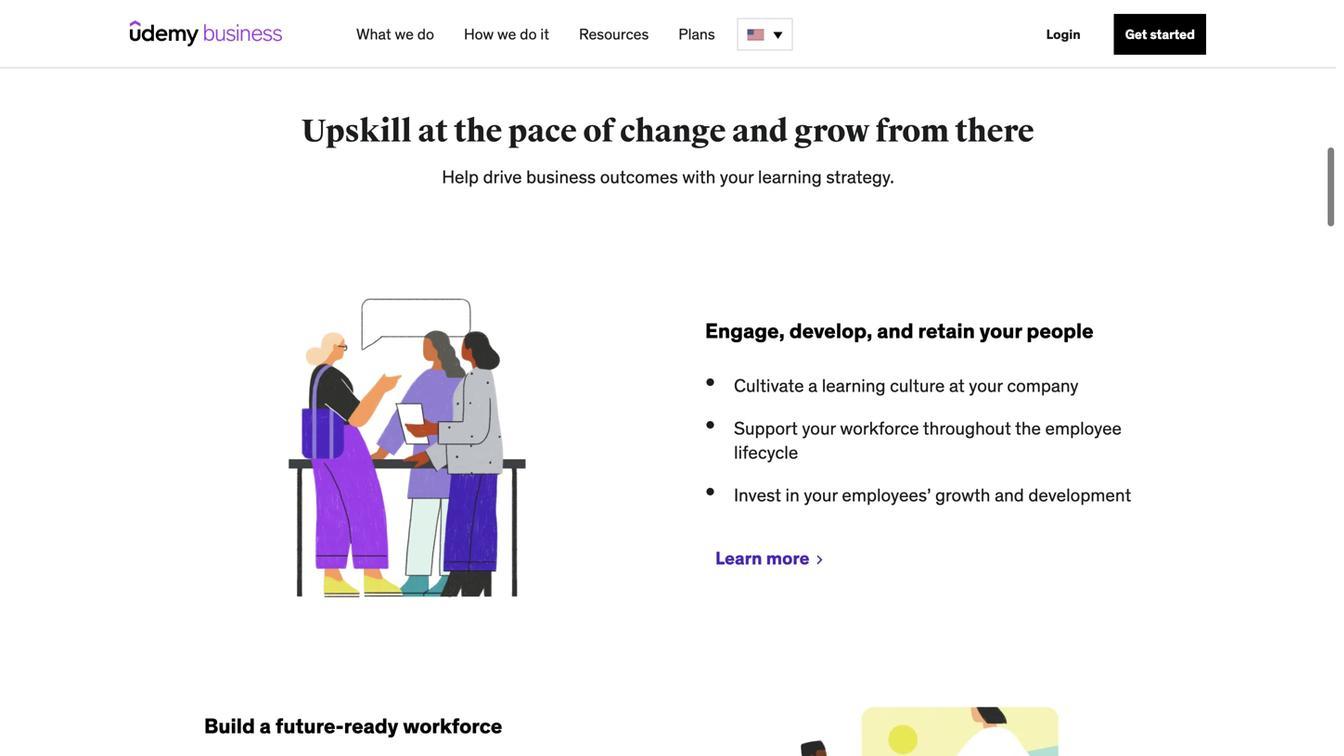 Task type: vqa. For each thing, say whether or not it's contained in the screenshot.
Footer element
no



Task type: locate. For each thing, give the bounding box(es) containing it.
in
[[786, 484, 800, 506]]

1 do from the left
[[417, 25, 434, 44]]

0 vertical spatial a
[[809, 374, 818, 397]]

do
[[417, 25, 434, 44], [520, 25, 537, 44]]

your right with
[[720, 166, 754, 188]]

your right 'in'
[[804, 484, 838, 506]]

0 horizontal spatial do
[[417, 25, 434, 44]]

0 vertical spatial learning
[[758, 166, 822, 188]]

more
[[766, 547, 810, 569]]

1 we from the left
[[395, 25, 414, 44]]

outcomes
[[600, 166, 678, 188]]

1 horizontal spatial and
[[877, 318, 914, 344]]

there
[[955, 112, 1035, 151]]

1 vertical spatial at
[[950, 374, 965, 397]]

1 horizontal spatial a
[[809, 374, 818, 397]]

1 vertical spatial and
[[877, 318, 914, 344]]

learning
[[758, 166, 822, 188], [822, 374, 886, 397]]

do right what
[[417, 25, 434, 44]]

we right how
[[498, 25, 516, 44]]

2 do from the left
[[520, 25, 537, 44]]

a
[[809, 374, 818, 397], [260, 714, 271, 739]]

how we do it button
[[457, 18, 557, 51]]

do for how we do it
[[520, 25, 537, 44]]

udemy business image
[[130, 20, 282, 46]]

get started link
[[1114, 14, 1207, 55]]

help drive business outcomes with your learning strategy.
[[442, 166, 895, 188]]

a right the cultivate
[[809, 374, 818, 397]]

workforce
[[840, 417, 919, 439], [403, 714, 503, 739]]

retain
[[918, 318, 975, 344]]

0 horizontal spatial and
[[732, 112, 789, 151]]

a right build
[[260, 714, 271, 739]]

the
[[454, 112, 503, 151], [1015, 417, 1041, 439]]

the down company
[[1015, 417, 1041, 439]]

workforce down cultivate a learning culture at your company
[[840, 417, 919, 439]]

1 horizontal spatial do
[[520, 25, 537, 44]]

1 vertical spatial workforce
[[403, 714, 503, 739]]

upskill at the pace of change and grow from there
[[302, 112, 1035, 151]]

we
[[395, 25, 414, 44], [498, 25, 516, 44]]

of
[[583, 112, 614, 151]]

and left retain at the top
[[877, 318, 914, 344]]

0 vertical spatial at
[[418, 112, 448, 151]]

0 horizontal spatial the
[[454, 112, 503, 151]]

workforce right ready
[[403, 714, 503, 739]]

at up help
[[418, 112, 448, 151]]

build a future-ready workforce
[[204, 714, 503, 739]]

and
[[732, 112, 789, 151], [877, 318, 914, 344], [995, 484, 1025, 506]]

and right growth
[[995, 484, 1025, 506]]

2 we from the left
[[498, 25, 516, 44]]

learning down grow on the right of page
[[758, 166, 822, 188]]

plans button
[[671, 18, 723, 51]]

illustration of a woman helping her male coworker climb a set of stairs image
[[705, 705, 1132, 756]]

ready
[[344, 714, 399, 739]]

develop,
[[790, 318, 873, 344]]

it
[[541, 25, 549, 44]]

company
[[1007, 374, 1079, 397]]

resources button
[[572, 18, 656, 51]]

1 horizontal spatial workforce
[[840, 417, 919, 439]]

we for what
[[395, 25, 414, 44]]

at
[[418, 112, 448, 151], [950, 374, 965, 397]]

do left it
[[520, 25, 537, 44]]

and left grow on the right of page
[[732, 112, 789, 151]]

pace
[[509, 112, 577, 151]]

we right what
[[395, 25, 414, 44]]

2 horizontal spatial and
[[995, 484, 1025, 506]]

what we do
[[356, 25, 434, 44]]

a for build
[[260, 714, 271, 739]]

plans
[[679, 25, 715, 44]]

your right support
[[802, 417, 836, 439]]

business
[[526, 166, 596, 188]]

workforce inside the support your workforce throughout the employee lifecycle
[[840, 417, 919, 439]]

employee
[[1046, 417, 1122, 439]]

what
[[356, 25, 391, 44]]

1 horizontal spatial at
[[950, 374, 965, 397]]

the inside the support your workforce throughout the employee lifecycle
[[1015, 417, 1041, 439]]

learning down develop,
[[822, 374, 886, 397]]

at right culture
[[950, 374, 965, 397]]

1 vertical spatial the
[[1015, 417, 1041, 439]]

your
[[720, 166, 754, 188], [980, 318, 1022, 344], [969, 374, 1003, 397], [802, 417, 836, 439], [804, 484, 838, 506]]

people
[[1027, 318, 1094, 344]]

0 vertical spatial the
[[454, 112, 503, 151]]

what we do button
[[349, 18, 442, 51]]

illustration of young professional women standing at a table and discussing their work image
[[204, 298, 631, 599]]

how we do it
[[464, 25, 549, 44]]

0 vertical spatial workforce
[[840, 417, 919, 439]]

cultivate
[[734, 374, 804, 397]]

0 vertical spatial and
[[732, 112, 789, 151]]

1 vertical spatial a
[[260, 714, 271, 739]]

the up help
[[454, 112, 503, 151]]

0 horizontal spatial we
[[395, 25, 414, 44]]

1 horizontal spatial we
[[498, 25, 516, 44]]

1 horizontal spatial the
[[1015, 417, 1041, 439]]

0 horizontal spatial a
[[260, 714, 271, 739]]



Task type: describe. For each thing, give the bounding box(es) containing it.
culture
[[890, 374, 945, 397]]

drive
[[483, 166, 522, 188]]

invest
[[734, 484, 781, 506]]

employees'
[[842, 484, 931, 506]]

learn
[[716, 547, 763, 569]]

login button
[[1036, 14, 1092, 55]]

1 vertical spatial learning
[[822, 374, 886, 397]]

invest in your employees' growth and development
[[734, 484, 1132, 506]]

started
[[1151, 26, 1196, 43]]

engage,
[[705, 318, 785, 344]]

learn more
[[716, 547, 810, 569]]

2 vertical spatial and
[[995, 484, 1025, 506]]

lifecycle
[[734, 441, 799, 463]]

grow
[[795, 112, 870, 151]]

development
[[1029, 484, 1132, 506]]

future-
[[276, 714, 344, 739]]

0 horizontal spatial at
[[418, 112, 448, 151]]

support
[[734, 417, 798, 439]]

get
[[1126, 26, 1148, 43]]

growth
[[936, 484, 991, 506]]

0 horizontal spatial workforce
[[403, 714, 503, 739]]

your inside the support your workforce throughout the employee lifecycle
[[802, 417, 836, 439]]

do for what we do
[[417, 25, 434, 44]]

throughout
[[923, 417, 1012, 439]]

resources
[[579, 25, 649, 44]]

menu navigation
[[342, 0, 1207, 69]]

login
[[1047, 26, 1081, 43]]

upskill
[[302, 112, 412, 151]]

how
[[464, 25, 494, 44]]

we for how
[[498, 25, 516, 44]]

learn more link
[[705, 535, 820, 581]]

change
[[620, 112, 726, 151]]

your right retain at the top
[[980, 318, 1022, 344]]

a for cultivate
[[809, 374, 818, 397]]

get started
[[1126, 26, 1196, 43]]

from
[[876, 112, 950, 151]]

strategy.
[[826, 166, 895, 188]]

support your workforce throughout the employee lifecycle
[[734, 417, 1122, 463]]

cultivate a learning culture at your company
[[734, 374, 1079, 397]]

your up throughout
[[969, 374, 1003, 397]]

engage, develop, and retain your people
[[705, 318, 1094, 344]]

with
[[683, 166, 716, 188]]

help
[[442, 166, 479, 188]]

build
[[204, 714, 255, 739]]



